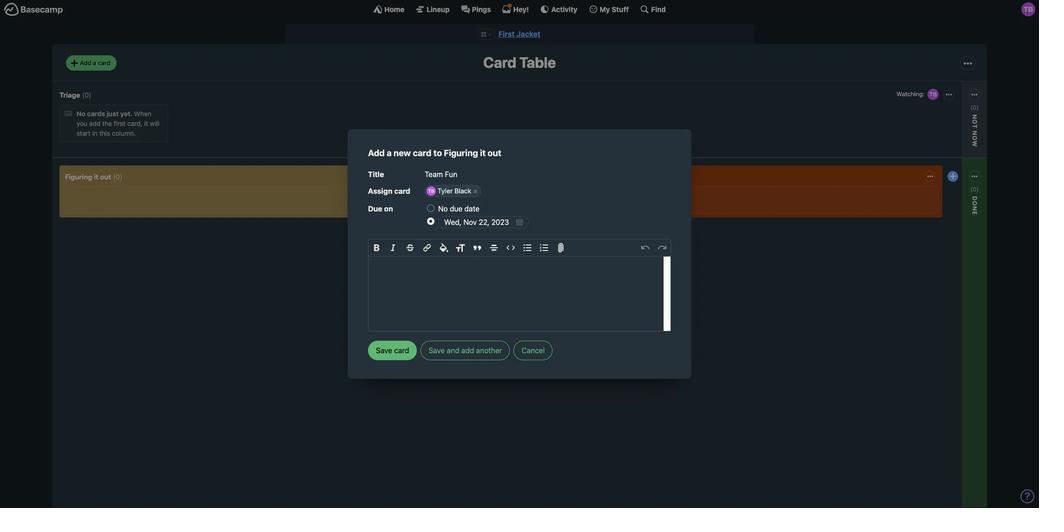 Task type: describe. For each thing, give the bounding box(es) containing it.
the
[[102, 120, 112, 128]]

a for card
[[93, 59, 96, 66]]

add card
[[428, 250, 455, 258]]

my stuff button
[[589, 5, 629, 14]]

title
[[368, 170, 384, 178]]

tyler
[[438, 187, 453, 195]]

lineup link
[[416, 5, 450, 14]]

color it green image
[[437, 233, 444, 241]]

save
[[429, 347, 445, 355]]

add a card
[[80, 59, 110, 66]]

add inside 'button'
[[462, 347, 474, 355]]

due
[[450, 204, 463, 213]]

add a card link
[[66, 56, 117, 71]]

new
[[394, 148, 411, 158]]

due
[[368, 204, 383, 213]]

first jacket
[[499, 30, 541, 38]]

first
[[499, 30, 515, 38]]

cancel
[[522, 347, 545, 355]]

add inside . when you add the first card, it will start in this column.
[[89, 120, 101, 128]]

figuring it out (0)
[[65, 172, 122, 181]]

switch accounts image
[[4, 2, 63, 17]]

Choose date… field
[[438, 216, 529, 228]]

pings
[[472, 5, 491, 13]]

triage link
[[59, 91, 80, 99]]

1 vertical spatial figuring
[[65, 172, 92, 181]]

color it yellow image
[[437, 223, 444, 230]]

card,
[[127, 120, 143, 128]]

add for add a new card to figuring it out
[[368, 148, 385, 158]]

n o t n o w
[[972, 114, 979, 147]]

card inside add card link
[[442, 250, 455, 258]]

2 o from the top
[[972, 136, 979, 141]]

column.
[[112, 129, 136, 137]]

activity
[[552, 5, 578, 13]]

assign
[[368, 187, 393, 195]]

yet
[[120, 110, 131, 118]]

(0) up d
[[971, 185, 979, 193]]

home link
[[373, 5, 405, 14]]

1 horizontal spatial tyler black image
[[927, 88, 940, 101]]

.
[[131, 110, 132, 118]]

2 vertical spatial watching:
[[916, 204, 946, 212]]

triage (0)
[[59, 91, 91, 99]]

jacket
[[517, 30, 541, 38]]

Type names to assign… text field
[[482, 185, 671, 197]]

in
[[92, 129, 98, 137]]

a for new
[[387, 148, 392, 158]]

1 horizontal spatial figuring
[[444, 148, 478, 158]]

assign card
[[368, 187, 411, 195]]

(0) right triage "link"
[[82, 91, 91, 99]]

color it blue image
[[427, 233, 435, 241]]

o for d o n e
[[972, 201, 979, 206]]

lineup
[[427, 5, 450, 13]]

0 vertical spatial out
[[488, 148, 502, 158]]

stuff
[[612, 5, 629, 13]]

add card link
[[425, 249, 491, 260]]

date
[[465, 204, 480, 213]]

(0) right figuring it out link
[[113, 172, 122, 181]]

and
[[447, 347, 460, 355]]

t
[[972, 124, 979, 129]]

o for n o t n o w
[[972, 119, 979, 124]]

save and add another button
[[421, 341, 510, 360]]

1 vertical spatial watching:
[[428, 193, 458, 201]]

color it brown image
[[446, 233, 453, 241]]

find
[[652, 5, 666, 13]]

Type a card title… text field
[[425, 167, 671, 182]]

0 horizontal spatial tyler black image
[[478, 190, 491, 203]]



Task type: vqa. For each thing, say whether or not it's contained in the screenshot.
FIND
yes



Task type: locate. For each thing, give the bounding box(es) containing it.
save and add another
[[429, 347, 502, 355]]

cards
[[87, 110, 105, 118]]

Describe your card here… text field
[[369, 257, 671, 331]]

1 horizontal spatial it
[[144, 120, 148, 128]]

home
[[385, 5, 405, 13]]

1 vertical spatial add
[[368, 148, 385, 158]]

0 vertical spatial o
[[972, 119, 979, 124]]

o up e
[[972, 201, 979, 206]]

n down t
[[972, 131, 979, 136]]

0 vertical spatial watching:
[[897, 90, 925, 98]]

will
[[150, 120, 160, 128]]

no inside the add it to the schedule? option group
[[438, 204, 448, 213]]

2 horizontal spatial add
[[428, 250, 440, 258]]

it down the in
[[94, 172, 98, 181]]

e
[[972, 211, 979, 215]]

3 o from the top
[[972, 201, 979, 206]]

my
[[600, 5, 610, 13]]

add
[[80, 59, 91, 66], [368, 148, 385, 158], [428, 250, 440, 258]]

activity link
[[540, 5, 578, 14]]

it inside . when you add the first card, it will start in this column.
[[144, 120, 148, 128]]

main element
[[0, 0, 1040, 18]]

a inside the add a card link
[[93, 59, 96, 66]]

hey!
[[514, 5, 529, 13]]

add for add a card
[[80, 59, 91, 66]]

add for add card
[[428, 250, 440, 258]]

cancel link
[[514, 341, 553, 360]]

another
[[476, 347, 502, 355]]

0 vertical spatial figuring
[[444, 148, 478, 158]]

1 horizontal spatial no
[[438, 204, 448, 213]]

0 horizontal spatial add
[[89, 120, 101, 128]]

2 vertical spatial add
[[428, 250, 440, 258]]

it up × link
[[480, 148, 486, 158]]

no for no due date
[[438, 204, 448, 213]]

first
[[114, 120, 126, 128]]

no up you
[[77, 110, 86, 118]]

0 horizontal spatial add
[[80, 59, 91, 66]]

color it red image
[[455, 223, 463, 230]]

1 vertical spatial o
[[972, 136, 979, 141]]

n down d
[[972, 206, 979, 211]]

tyler black image
[[1022, 2, 1036, 16]]

when
[[134, 110, 152, 118]]

1 vertical spatial tyler black image
[[478, 190, 491, 203]]

figuring
[[444, 148, 478, 158], [65, 172, 92, 181]]

you
[[77, 120, 87, 128]]

(0) up n
[[971, 104, 979, 111]]

0 vertical spatial add
[[89, 120, 101, 128]]

figuring right the to
[[444, 148, 478, 158]]

0 horizontal spatial out
[[100, 172, 111, 181]]

to
[[434, 148, 442, 158]]

d
[[972, 196, 979, 201]]

card table
[[484, 54, 556, 71]]

tyler black image
[[927, 88, 940, 101], [478, 190, 491, 203]]

d o n e
[[972, 196, 979, 215]]

table
[[520, 54, 556, 71]]

o down t
[[972, 136, 979, 141]]

card
[[98, 59, 110, 66], [413, 148, 432, 158], [394, 187, 411, 195], [442, 250, 455, 258]]

my stuff
[[600, 5, 629, 13]]

color it pink image
[[465, 223, 472, 230]]

color it purple image
[[474, 223, 481, 230]]

pings button
[[461, 5, 491, 14]]

just
[[107, 110, 119, 118]]

it left will
[[144, 120, 148, 128]]

triage
[[59, 91, 80, 99]]

no left the due
[[438, 204, 448, 213]]

figuring it out link
[[65, 172, 111, 181]]

0 vertical spatial no
[[77, 110, 86, 118]]

. when you add the first card, it will start in this column.
[[77, 110, 160, 137]]

0 vertical spatial a
[[93, 59, 96, 66]]

on
[[384, 204, 393, 213]]

no
[[77, 110, 86, 118], [438, 204, 448, 213]]

n
[[972, 131, 979, 136], [972, 206, 979, 211]]

black
[[455, 187, 472, 195]]

add up title
[[368, 148, 385, 158]]

this
[[99, 129, 110, 137]]

tyler black ×
[[438, 187, 478, 195]]

1 horizontal spatial out
[[488, 148, 502, 158]]

n
[[972, 114, 979, 119]]

option group
[[425, 221, 491, 243]]

× link
[[471, 187, 481, 196]]

1 vertical spatial add
[[462, 347, 474, 355]]

1 vertical spatial n
[[972, 206, 979, 211]]

add right 'and'
[[462, 347, 474, 355]]

1 n from the top
[[972, 131, 979, 136]]

1 vertical spatial it
[[480, 148, 486, 158]]

(0)
[[82, 91, 91, 99], [971, 104, 979, 111], [113, 172, 122, 181], [971, 185, 979, 193]]

it
[[144, 120, 148, 128], [480, 148, 486, 158], [94, 172, 98, 181]]

0 horizontal spatial a
[[93, 59, 96, 66]]

find button
[[640, 5, 666, 14]]

0 vertical spatial it
[[144, 120, 148, 128]]

card
[[484, 54, 517, 71]]

a
[[93, 59, 96, 66], [387, 148, 392, 158]]

1 horizontal spatial add
[[368, 148, 385, 158]]

o
[[972, 119, 979, 124], [972, 136, 979, 141], [972, 201, 979, 206]]

0 vertical spatial n
[[972, 131, 979, 136]]

1 vertical spatial out
[[100, 172, 111, 181]]

hey! button
[[502, 5, 529, 14]]

add
[[89, 120, 101, 128], [462, 347, 474, 355]]

color it orange image
[[446, 223, 453, 230]]

2 horizontal spatial it
[[480, 148, 486, 158]]

0 horizontal spatial figuring
[[65, 172, 92, 181]]

1 horizontal spatial add
[[462, 347, 474, 355]]

add up "triage (0)"
[[80, 59, 91, 66]]

1 vertical spatial no
[[438, 204, 448, 213]]

color it white image
[[427, 223, 435, 230]]

watching:
[[897, 90, 925, 98], [428, 193, 458, 201], [916, 204, 946, 212]]

1 o from the top
[[972, 119, 979, 124]]

0 vertical spatial tyler black image
[[927, 88, 940, 101]]

figuring down start
[[65, 172, 92, 181]]

×
[[473, 187, 478, 195]]

first jacket link
[[499, 30, 541, 38]]

add it to the schedule? option group
[[427, 202, 671, 229]]

due on
[[368, 204, 393, 213]]

None submit
[[913, 133, 979, 145], [425, 204, 491, 216], [913, 215, 979, 227], [368, 341, 417, 360], [913, 133, 979, 145], [425, 204, 491, 216], [913, 215, 979, 227], [368, 341, 417, 360]]

0 vertical spatial add
[[80, 59, 91, 66]]

no for no cards just yet
[[77, 110, 86, 118]]

2 n from the top
[[972, 206, 979, 211]]

1 horizontal spatial a
[[387, 148, 392, 158]]

no due date
[[438, 204, 480, 213]]

add a new card to figuring it out
[[368, 148, 502, 158]]

0 horizontal spatial it
[[94, 172, 98, 181]]

card inside the add a card link
[[98, 59, 110, 66]]

w
[[972, 141, 979, 147]]

start
[[77, 129, 91, 137]]

2 vertical spatial it
[[94, 172, 98, 181]]

2 vertical spatial o
[[972, 201, 979, 206]]

1 vertical spatial a
[[387, 148, 392, 158]]

add up the in
[[89, 120, 101, 128]]

0 horizontal spatial no
[[77, 110, 86, 118]]

out
[[488, 148, 502, 158], [100, 172, 111, 181]]

o up "w"
[[972, 119, 979, 124]]

no cards just yet
[[77, 110, 131, 118]]

add down color it blue image
[[428, 250, 440, 258]]



